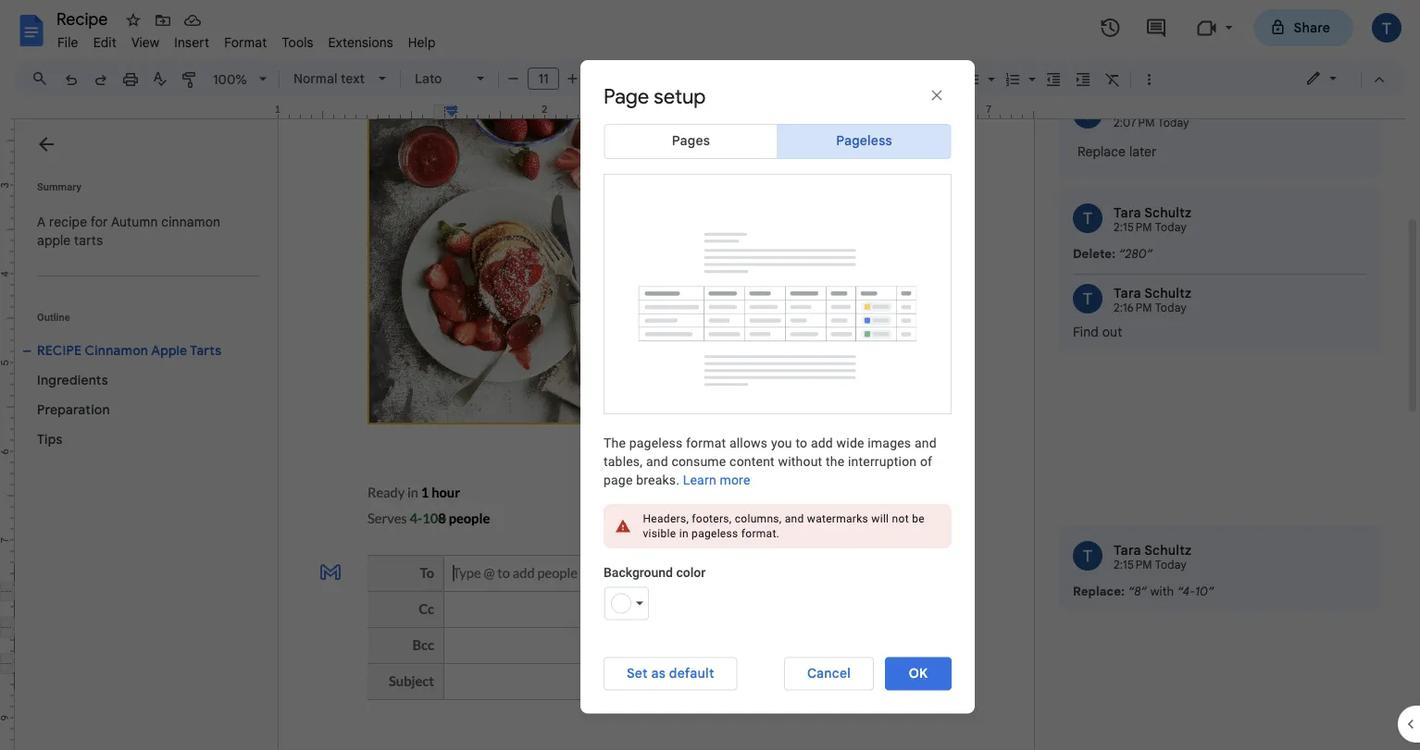 Task type: describe. For each thing, give the bounding box(es) containing it.
schultz inside tara schultz 2:16 pm today
[[1145, 286, 1192, 302]]

tab list inside page setup dialog
[[604, 124, 952, 174]]

learn
[[683, 473, 716, 488]]

setup
[[654, 83, 706, 109]]

10"
[[1195, 585, 1214, 599]]

tara schultz 2:15 pm today for delete: "280"
[[1114, 205, 1192, 235]]

set
[[627, 666, 648, 683]]

to
[[796, 436, 808, 451]]

consume
[[672, 454, 726, 470]]

footers,
[[692, 513, 732, 526]]

format.
[[741, 528, 780, 541]]

delete:
[[1073, 247, 1116, 262]]

tara schultz 2:16 pm today
[[1114, 286, 1192, 316]]

the
[[826, 454, 845, 470]]

main toolbar
[[55, 0, 1164, 718]]

page setup heading
[[604, 83, 789, 109]]

tara schultz image
[[1073, 204, 1103, 234]]

format
[[686, 436, 726, 451]]

the pageless format allows you to add wide images and tables, and consume content without the interruption of page breaks.
[[604, 436, 937, 488]]

pageless
[[836, 132, 892, 149]]

content
[[730, 454, 775, 470]]

visible
[[643, 528, 676, 541]]

ok
[[909, 666, 928, 683]]

with
[[1151, 585, 1174, 599]]

page setup application
[[0, 0, 1420, 751]]

background color
[[604, 565, 706, 581]]

page setup
[[604, 83, 706, 109]]

add
[[811, 436, 833, 451]]

find out
[[1073, 325, 1123, 341]]

find
[[1073, 325, 1099, 341]]

learn more
[[683, 473, 750, 488]]

replace:
[[1073, 585, 1125, 599]]

learn more link
[[683, 473, 750, 488]]

wide
[[837, 436, 864, 451]]

1 vertical spatial and
[[646, 454, 668, 470]]

share. private to only me. image
[[1270, 19, 1287, 36]]

today up tara schultz 2:16 pm today
[[1155, 221, 1187, 235]]

tara inside tara schultz 2:16 pm today
[[1114, 286, 1141, 302]]

replace later
[[1078, 144, 1157, 160]]

2:07 pm today
[[1114, 117, 1190, 131]]

more
[[720, 473, 750, 488]]

page color white image
[[611, 594, 631, 614]]

menu bar inside menu bar banner
[[50, 24, 443, 55]]

replace: "8" with "4-10"
[[1073, 585, 1214, 599]]

set as default
[[627, 666, 714, 683]]

breaks.
[[636, 473, 680, 488]]

page setup dialog
[[581, 60, 975, 714]]

today inside tara schultz 2:16 pm today
[[1155, 302, 1187, 316]]

pageless tab panel
[[604, 174, 952, 549]]

the
[[604, 436, 626, 451]]

you
[[771, 436, 792, 451]]

tara for "280"
[[1114, 205, 1141, 221]]

2:16 pm
[[1114, 302, 1152, 316]]

headers,
[[643, 513, 689, 526]]

replace
[[1078, 144, 1126, 160]]

delete: "280"
[[1073, 247, 1153, 262]]

pageless inside headers, footers, columns, and watermarks will not be visible in pageless format.
[[692, 528, 738, 541]]

in
[[679, 528, 689, 541]]

set as default button
[[604, 658, 738, 691]]

color
[[676, 565, 706, 581]]

headers, footers, columns, and watermarks will not be visible in pageless format.
[[643, 513, 925, 541]]



Task type: locate. For each thing, give the bounding box(es) containing it.
page
[[604, 473, 633, 488]]

2 tara from the top
[[1114, 286, 1141, 302]]

out
[[1102, 325, 1123, 341]]

schultz down "280" at the top of page
[[1145, 286, 1192, 302]]

Menus field
[[23, 66, 64, 92]]

today up with
[[1155, 559, 1187, 573]]

not
[[892, 513, 909, 526]]

schultz up with
[[1145, 543, 1192, 559]]

2 2:15 pm from the top
[[1114, 559, 1153, 573]]

1 vertical spatial tara
[[1114, 286, 1141, 302]]

today right 2:16 pm
[[1155, 302, 1187, 316]]

2:15 pm
[[1114, 221, 1153, 235], [1114, 559, 1153, 573]]

1 vertical spatial tara schultz 2:15 pm today
[[1114, 543, 1192, 573]]

tara schultz 2:15 pm today up replace: "8" with "4-10"
[[1114, 543, 1192, 573]]

today right the 2:07 pm
[[1158, 117, 1190, 131]]

"8"
[[1128, 585, 1147, 599]]

document with wide table extending beyond text width image
[[604, 174, 952, 415]]

2:15 pm for "280"
[[1114, 221, 1153, 235]]

2:15 pm for "8"
[[1114, 559, 1153, 573]]

tara schultz image up find
[[1073, 285, 1103, 314]]

0 vertical spatial tara
[[1114, 205, 1141, 221]]

menu bar
[[50, 24, 443, 55]]

Star checkbox
[[120, 7, 146, 33]]

0 vertical spatial schultz
[[1145, 205, 1192, 221]]

1 schultz from the top
[[1145, 205, 1192, 221]]

tara
[[1114, 205, 1141, 221], [1114, 286, 1141, 302], [1114, 543, 1141, 559]]

cancel
[[807, 666, 851, 683]]

tara right tara schultz image
[[1114, 205, 1141, 221]]

default
[[669, 666, 714, 683]]

tara schultz 2:15 pm today
[[1114, 205, 1192, 235], [1114, 543, 1192, 573]]

and inside headers, footers, columns, and watermarks will not be visible in pageless format.
[[785, 513, 804, 526]]

2 vertical spatial tara
[[1114, 543, 1141, 559]]

tables,
[[604, 454, 643, 470]]

tab list
[[604, 124, 952, 174]]

1 vertical spatial pageless
[[692, 528, 738, 541]]

1 tara schultz image from the top
[[1073, 285, 1103, 314]]

tara up "8"
[[1114, 543, 1141, 559]]

tara schultz image for tara schultz 2:15 pm today
[[1073, 542, 1103, 572]]

0 vertical spatial and
[[915, 436, 937, 451]]

0 vertical spatial pageless
[[629, 436, 683, 451]]

and right columns,
[[785, 513, 804, 526]]

images
[[868, 436, 911, 451]]

3 schultz from the top
[[1145, 543, 1192, 559]]

and up of
[[915, 436, 937, 451]]

tara for "8"
[[1114, 543, 1141, 559]]

schultz up "280" at the top of page
[[1145, 205, 1192, 221]]

1 tara schultz 2:15 pm today from the top
[[1114, 205, 1192, 235]]

1 tara from the top
[[1114, 205, 1141, 221]]

1 vertical spatial schultz
[[1145, 286, 1192, 302]]

1 horizontal spatial and
[[785, 513, 804, 526]]

ok button
[[885, 658, 952, 691]]

2 vertical spatial and
[[785, 513, 804, 526]]

interruption
[[848, 454, 917, 470]]

schultz for delete: "280"
[[1145, 205, 1192, 221]]

be
[[912, 513, 925, 526]]

2:15 pm up "8"
[[1114, 559, 1153, 573]]

2:07 pm
[[1114, 117, 1155, 131]]

without
[[778, 454, 823, 470]]

tab list containing pages
[[604, 124, 952, 174]]

cancel button
[[784, 658, 874, 691]]

1 2:15 pm from the top
[[1114, 221, 1153, 235]]

2 tara schultz image from the top
[[1073, 542, 1103, 572]]

tara schultz image
[[1073, 285, 1103, 314], [1073, 542, 1103, 572]]

Rename text field
[[50, 7, 119, 30]]

of
[[920, 454, 933, 470]]

2:15 pm up "280" at the top of page
[[1114, 221, 1153, 235]]

0 horizontal spatial and
[[646, 454, 668, 470]]

"4-
[[1178, 585, 1195, 599]]

tara schultz image up replace:
[[1073, 542, 1103, 572]]

and up breaks.
[[646, 454, 668, 470]]

1 vertical spatial 2:15 pm
[[1114, 559, 1153, 573]]

schultz
[[1145, 205, 1192, 221], [1145, 286, 1192, 302], [1145, 543, 1192, 559]]

will
[[872, 513, 889, 526]]

1 vertical spatial tara schultz image
[[1073, 542, 1103, 572]]

tara schultz image for tara schultz 2:16 pm today
[[1073, 285, 1103, 314]]

pages
[[672, 132, 710, 149]]

tara schultz 2:15 pm today for with
[[1114, 543, 1192, 573]]

0 vertical spatial tara schultz 2:15 pm today
[[1114, 205, 1192, 235]]

0 vertical spatial tara schultz image
[[1073, 285, 1103, 314]]

3 tara from the top
[[1114, 543, 1141, 559]]

"280"
[[1119, 247, 1153, 262]]

background
[[604, 565, 673, 581]]

watermarks
[[807, 513, 869, 526]]

2 horizontal spatial and
[[915, 436, 937, 451]]

page
[[604, 83, 649, 109]]

as
[[651, 666, 666, 683]]

and
[[915, 436, 937, 451], [646, 454, 668, 470], [785, 513, 804, 526]]

0 horizontal spatial pageless
[[629, 436, 683, 451]]

2 tara schultz 2:15 pm today from the top
[[1114, 543, 1192, 573]]

2 vertical spatial schultz
[[1145, 543, 1192, 559]]

2 schultz from the top
[[1145, 286, 1192, 302]]

pageless inside the pageless format allows you to add wide images and tables, and consume content without the interruption of page breaks.
[[629, 436, 683, 451]]

tara schultz 2:15 pm today up "280" at the top of page
[[1114, 205, 1192, 235]]

pageless down footers,
[[692, 528, 738, 541]]

0 vertical spatial 2:15 pm
[[1114, 221, 1153, 235]]

pageless up breaks.
[[629, 436, 683, 451]]

schultz for with
[[1145, 543, 1192, 559]]

menu bar banner
[[0, 0, 1420, 751]]

columns,
[[735, 513, 782, 526]]

tara down "280" at the top of page
[[1114, 286, 1141, 302]]

later
[[1129, 144, 1157, 160]]

today
[[1158, 117, 1190, 131], [1155, 221, 1187, 235], [1155, 302, 1187, 316], [1155, 559, 1187, 573]]

pageless
[[629, 436, 683, 451], [692, 528, 738, 541]]

allows
[[729, 436, 768, 451]]

1 horizontal spatial pageless
[[692, 528, 738, 541]]



Task type: vqa. For each thing, say whether or not it's contained in the screenshot.
View
no



